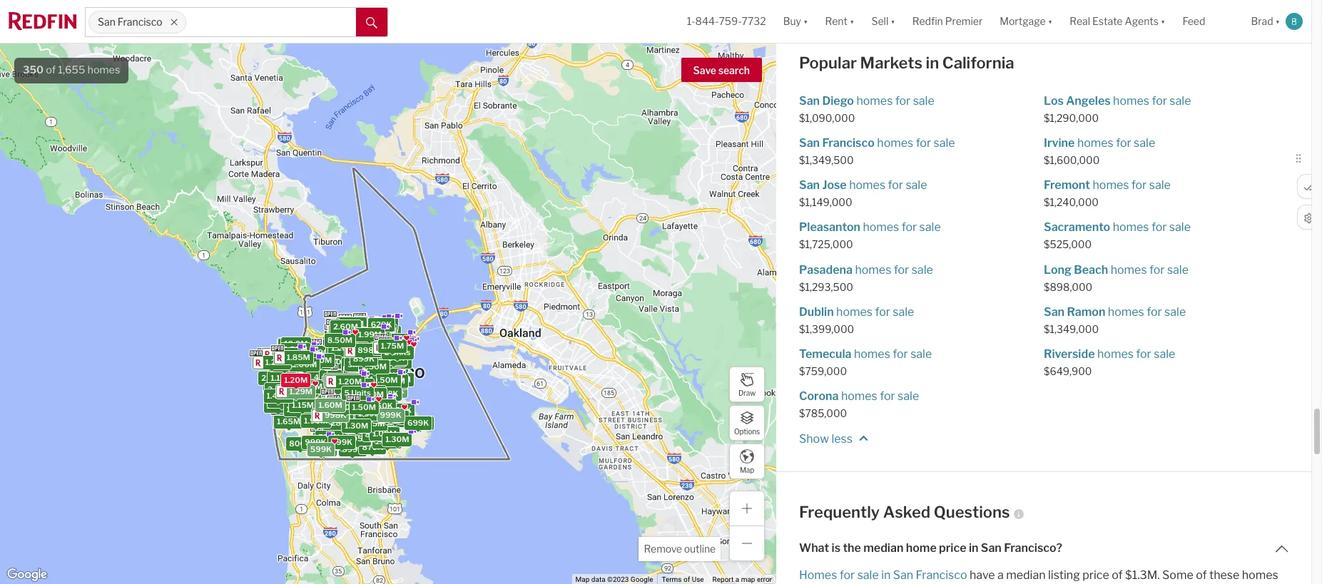 Task type: describe. For each thing, give the bounding box(es) containing it.
800k
[[289, 439, 311, 449]]

francisco?
[[1004, 542, 1063, 555]]

0 horizontal spatial 2.40m
[[268, 385, 293, 395]]

1 horizontal spatial 629k
[[371, 320, 392, 330]]

options button
[[730, 405, 765, 441]]

2.70m
[[332, 327, 356, 337]]

for inside riverside homes for sale $649,900
[[1137, 348, 1152, 361]]

1 horizontal spatial 1.99m
[[358, 330, 382, 340]]

sale inside corona homes for sale $785,000
[[898, 390, 920, 404]]

redfin
[[913, 15, 944, 27]]

▾ for brad ▾
[[1276, 15, 1281, 27]]

0 vertical spatial 749k
[[378, 344, 399, 354]]

popular
[[799, 53, 857, 72]]

0 vertical spatial 1.28m
[[351, 370, 375, 380]]

san for san diego homes for sale $1,090,000
[[799, 94, 820, 108]]

759-
[[719, 15, 742, 27]]

$1,600,000
[[1044, 154, 1100, 166]]

1 vertical spatial 1.33m
[[338, 384, 361, 394]]

1 vertical spatial 1.99m
[[289, 410, 313, 420]]

what
[[799, 542, 830, 555]]

1 vertical spatial 629k
[[333, 397, 354, 407]]

3 down "2.25m"
[[340, 371, 345, 381]]

1 vertical spatial 2.50m
[[362, 362, 387, 372]]

779k
[[355, 329, 376, 339]]

2 vertical spatial 1.05m
[[366, 378, 389, 388]]

san for san jose homes for sale $1,149,000
[[799, 179, 820, 192]]

350 of 1,655 homes
[[23, 64, 120, 76]]

for inside los angeles homes for sale $1,290,000
[[1152, 94, 1168, 108]]

595k
[[347, 434, 369, 444]]

1 horizontal spatial 599k
[[337, 397, 359, 407]]

1 vertical spatial 1.69m
[[272, 396, 296, 406]]

0 horizontal spatial 1.49m
[[292, 401, 316, 411]]

0 horizontal spatial price
[[939, 542, 967, 555]]

8.25m
[[328, 332, 353, 342]]

agents
[[1125, 15, 1159, 27]]

francisco for san francisco homes for sale $1,349,500
[[823, 136, 875, 150]]

homes inside long beach homes for sale $898,000
[[1111, 263, 1148, 277]]

quickly.
[[1036, 584, 1075, 585]]

. some of these homes are hot homes, meaning they're likely to sell quickly.
[[799, 569, 1279, 585]]

0 horizontal spatial 975k
[[342, 354, 364, 364]]

homes inside dublin homes for sale $1,399,000
[[837, 305, 873, 319]]

mortgage
[[1000, 15, 1046, 27]]

1.26m
[[383, 344, 407, 354]]

1.09m
[[294, 380, 317, 390]]

1 horizontal spatial price
[[1083, 569, 1110, 582]]

sale inside 'pleasanton homes for sale $1,725,000'
[[920, 221, 941, 234]]

san for san francisco
[[98, 16, 116, 28]]

1,655
[[58, 64, 85, 76]]

map region
[[0, 0, 811, 585]]

$1,725,000
[[799, 239, 854, 251]]

options
[[734, 427, 760, 436]]

homes inside corona homes for sale $785,000
[[842, 390, 878, 404]]

estate
[[1093, 15, 1123, 27]]

dublin homes for sale $1,399,000
[[799, 305, 915, 335]]

322k
[[350, 340, 371, 350]]

sell ▾ button
[[872, 0, 896, 43]]

remove san francisco image
[[170, 18, 178, 26]]

▾ for mortgage ▾
[[1048, 15, 1053, 27]]

mortgage ▾ button
[[992, 0, 1062, 43]]

for inside "san diego homes for sale $1,090,000"
[[896, 94, 911, 108]]

988k
[[336, 432, 358, 442]]

0 vertical spatial 750k
[[360, 321, 381, 331]]

949k
[[365, 372, 386, 382]]

0 vertical spatial 3.80m
[[341, 328, 367, 338]]

jose
[[823, 179, 847, 192]]

frequently asked questions
[[799, 503, 1010, 522]]

1.15m up 4
[[353, 325, 375, 335]]

are
[[799, 584, 817, 585]]

505k
[[363, 358, 385, 368]]

4
[[359, 336, 364, 346]]

buy
[[784, 15, 802, 27]]

los angeles homes for sale $1,290,000
[[1044, 94, 1192, 124]]

california
[[943, 53, 1015, 72]]

$1,149,000
[[799, 196, 853, 209]]

real
[[1070, 15, 1091, 27]]

homes,
[[841, 584, 882, 585]]

sale inside irvine homes for sale $1,600,000
[[1134, 136, 1156, 150]]

1 horizontal spatial 3.60m
[[339, 319, 364, 329]]

homes inside "san diego homes for sale $1,090,000"
[[857, 94, 893, 108]]

irvine homes for sale $1,600,000
[[1044, 136, 1156, 166]]

2.90m
[[342, 333, 367, 343]]

1 vertical spatial 4.25m
[[322, 379, 347, 389]]

1 horizontal spatial a
[[998, 569, 1004, 582]]

1.63m
[[346, 422, 370, 432]]

map for map data ©2023 google
[[576, 576, 590, 584]]

1 vertical spatial 995k
[[344, 431, 365, 441]]

real estate agents ▾ link
[[1070, 0, 1166, 43]]

the
[[843, 542, 862, 555]]

report a map error link
[[713, 576, 772, 584]]

3 left 4
[[352, 331, 357, 341]]

1.80m down 3.10m
[[348, 394, 372, 404]]

1 horizontal spatial 2.30m
[[364, 333, 389, 343]]

long
[[1044, 263, 1072, 277]]

real estate agents ▾
[[1070, 15, 1166, 27]]

san francisco
[[98, 16, 163, 28]]

sale inside fremont homes for sale $1,240,000
[[1150, 179, 1171, 192]]

san diego homes for sale $1,090,000
[[799, 94, 935, 124]]

for inside sacramento homes for sale $525,000
[[1152, 221, 1167, 234]]

1.93m
[[331, 336, 355, 346]]

0 vertical spatial 795k
[[361, 337, 383, 347]]

of left $1.3m
[[1112, 569, 1123, 582]]

temecula homes for sale $759,000
[[799, 348, 932, 378]]

▾ for rent ▾
[[850, 15, 855, 27]]

sale inside pasadena homes for sale $1,293,500
[[912, 263, 934, 277]]

pasadena
[[799, 263, 853, 277]]

8.50m
[[327, 335, 353, 345]]

1 horizontal spatial 975k
[[368, 354, 389, 364]]

1 horizontal spatial 2.40m
[[307, 357, 332, 367]]

mortgage ▾
[[1000, 15, 1053, 27]]

589k
[[360, 344, 382, 354]]

real estate agents ▾ button
[[1062, 0, 1175, 43]]

0 vertical spatial 898k
[[358, 346, 380, 356]]

2 vertical spatial 898k
[[371, 417, 392, 427]]

968k
[[358, 328, 380, 338]]

719k
[[301, 355, 321, 365]]

1 vertical spatial 550k
[[361, 412, 383, 422]]

rent
[[826, 15, 848, 27]]

1 vertical spatial 1.28m
[[372, 416, 395, 426]]

438k
[[385, 345, 407, 355]]

homes inside sacramento homes for sale $525,000
[[1113, 221, 1150, 234]]

sell ▾
[[872, 15, 896, 27]]

1.15m down 840k
[[362, 410, 384, 420]]

sell
[[872, 15, 889, 27]]

0 horizontal spatial 3.60m
[[307, 396, 332, 406]]

1 vertical spatial 1.95m
[[342, 379, 366, 389]]

homes inside pasadena homes for sale $1,293,500
[[855, 263, 892, 277]]

2.48m
[[330, 338, 355, 348]]

of right 350
[[46, 64, 56, 76]]

map button
[[730, 444, 765, 480]]

san up meaning
[[894, 569, 914, 582]]

for inside san jose homes for sale $1,149,000
[[888, 179, 904, 192]]

$1,349,000
[[1044, 323, 1099, 335]]

0 horizontal spatial 10.00m
[[280, 339, 310, 349]]

report a map error
[[713, 576, 772, 584]]

0 horizontal spatial median
[[864, 542, 904, 555]]

homes inside irvine homes for sale $1,600,000
[[1078, 136, 1114, 150]]

1-844-759-7732 link
[[687, 15, 766, 27]]

1 vertical spatial 699k
[[408, 418, 429, 428]]

sale inside dublin homes for sale $1,399,000
[[893, 305, 915, 319]]

778k
[[306, 374, 326, 384]]

1 horizontal spatial in
[[926, 53, 940, 72]]

4.60m
[[339, 382, 365, 392]]

0 vertical spatial 1.05m
[[343, 326, 367, 336]]

sale inside sacramento homes for sale $525,000
[[1170, 221, 1191, 234]]

for inside pasadena homes for sale $1,293,500
[[894, 263, 910, 277]]

irvine
[[1044, 136, 1075, 150]]

670k
[[347, 345, 368, 355]]

data
[[592, 576, 606, 584]]

terms
[[662, 576, 682, 584]]

2.60m up 759k
[[315, 347, 340, 357]]

1.80m down 670k
[[346, 356, 370, 366]]

915k
[[354, 342, 374, 352]]

1.53m
[[264, 356, 287, 366]]

2 horizontal spatial 2.40m
[[347, 394, 372, 404]]

1.80m up 4
[[353, 325, 376, 335]]

0 vertical spatial 550k
[[351, 328, 373, 338]]

report
[[713, 576, 734, 584]]

2.53m
[[298, 382, 323, 392]]

$649,900
[[1044, 366, 1092, 378]]

848k
[[365, 430, 387, 440]]

810k
[[314, 445, 334, 455]]

19.8m
[[284, 339, 308, 349]]

pasadena homes for sale $1,293,500
[[799, 263, 934, 293]]

2.38m
[[374, 328, 399, 338]]

1 horizontal spatial 10.00m
[[328, 332, 358, 342]]

rent ▾ button
[[817, 0, 863, 43]]

1 vertical spatial 1.48m
[[375, 437, 399, 447]]

1-
[[687, 15, 696, 27]]

1 vertical spatial 879k
[[362, 442, 383, 452]]

0 vertical spatial 4.30m
[[341, 370, 366, 380]]

2.60m down "2.25m"
[[335, 368, 360, 378]]

1 vertical spatial 750k
[[372, 401, 393, 411]]

12.9m
[[357, 325, 380, 335]]

0 horizontal spatial a
[[736, 576, 740, 584]]



Task type: locate. For each thing, give the bounding box(es) containing it.
1.43m down 2.70m
[[331, 337, 354, 347]]

1 vertical spatial 749k
[[327, 362, 349, 372]]

sale inside "san diego homes for sale $1,090,000"
[[913, 94, 935, 108]]

1 horizontal spatial 3.20m
[[338, 411, 363, 421]]

825k
[[310, 444, 331, 454]]

4 units
[[359, 336, 385, 346]]

san for san ramon homes for sale $1,349,000
[[1044, 305, 1065, 319]]

homes down sacramento homes for sale $525,000
[[1111, 263, 1148, 277]]

homes down long beach homes for sale $898,000
[[1108, 305, 1145, 319]]

homes right "1,655"
[[87, 64, 120, 76]]

0 horizontal spatial map
[[576, 576, 590, 584]]

markets
[[861, 53, 923, 72]]

879k down 848k
[[362, 442, 383, 452]]

3.20m down 778k
[[309, 392, 333, 402]]

map data ©2023 google
[[576, 576, 653, 584]]

map inside "button"
[[740, 466, 755, 474]]

2.40m up 778k
[[307, 357, 332, 367]]

0 horizontal spatial 3.20m
[[309, 392, 333, 402]]

a up the 'to'
[[998, 569, 1004, 582]]

0 vertical spatial median
[[864, 542, 904, 555]]

for down irvine homes for sale $1,600,000
[[1132, 179, 1147, 192]]

map for map
[[740, 466, 755, 474]]

0 vertical spatial 599k
[[337, 397, 359, 407]]

for inside fremont homes for sale $1,240,000
[[1132, 179, 1147, 192]]

1 vertical spatial 599k
[[310, 445, 332, 455]]

san up $1,090,000
[[799, 94, 820, 108]]

for down fremont homes for sale $1,240,000
[[1152, 221, 1167, 234]]

for down popular markets in california
[[896, 94, 911, 108]]

1.59m
[[358, 409, 382, 419]]

these
[[1210, 569, 1240, 582]]

2 vertical spatial in
[[882, 569, 891, 582]]

median right the the
[[864, 542, 904, 555]]

None search field
[[186, 8, 356, 36]]

francisco left remove san francisco icon
[[118, 16, 163, 28]]

sale inside riverside homes for sale $649,900
[[1154, 348, 1176, 361]]

▾ right sell
[[891, 15, 896, 27]]

898k
[[358, 346, 380, 356], [377, 389, 399, 399], [371, 417, 392, 427]]

3.60m down the 2.53m
[[307, 396, 332, 406]]

629k up the 785k
[[371, 320, 392, 330]]

sale inside san jose homes for sale $1,149,000
[[906, 179, 928, 192]]

homes down 'pleasanton homes for sale $1,725,000'
[[855, 263, 892, 277]]

sale inside temecula homes for sale $759,000
[[911, 348, 932, 361]]

0 horizontal spatial 599k
[[310, 445, 332, 455]]

homes down san jose homes for sale $1,149,000
[[863, 221, 900, 234]]

844-
[[696, 15, 719, 27]]

0 vertical spatial 699k
[[362, 333, 383, 343]]

0 horizontal spatial 2.30m
[[312, 373, 337, 383]]

▾ right mortgage
[[1048, 15, 1053, 27]]

0 horizontal spatial in
[[882, 569, 891, 582]]

▾ for buy ▾
[[804, 15, 808, 27]]

1 horizontal spatial median
[[1007, 569, 1046, 582]]

1.28m up 3.10m
[[351, 370, 375, 380]]

redfin premier button
[[904, 0, 992, 43]]

for inside irvine homes for sale $1,600,000
[[1117, 136, 1132, 150]]

2 vertical spatial 749k
[[348, 374, 370, 384]]

map left data
[[576, 576, 590, 584]]

homes inside temecula homes for sale $759,000
[[854, 348, 891, 361]]

homes down irvine homes for sale $1,600,000
[[1093, 179, 1130, 192]]

1 vertical spatial map
[[576, 576, 590, 584]]

is
[[832, 542, 841, 555]]

629k down the 4.60m
[[333, 397, 354, 407]]

for inside 'pleasanton homes for sale $1,725,000'
[[902, 221, 917, 234]]

929k
[[385, 406, 407, 416]]

for inside temecula homes for sale $759,000
[[893, 348, 908, 361]]

1 horizontal spatial 3.80m
[[341, 328, 367, 338]]

5 units
[[344, 388, 371, 398]]

for down san jose homes for sale $1,149,000
[[902, 221, 917, 234]]

25.0m
[[282, 341, 306, 351]]

san inside "san diego homes for sale $1,090,000"
[[799, 94, 820, 108]]

1 horizontal spatial 699k
[[408, 418, 429, 428]]

homes inside fremont homes for sale $1,240,000
[[1093, 179, 1130, 192]]

$1,349,500
[[799, 154, 854, 166]]

$525,000
[[1044, 239, 1092, 251]]

san up have
[[981, 542, 1002, 555]]

2.50m up 2.90m
[[345, 322, 370, 332]]

550k
[[351, 328, 373, 338], [361, 412, 383, 422], [318, 433, 340, 443]]

1 vertical spatial in
[[969, 542, 979, 555]]

2 horizontal spatial in
[[969, 542, 979, 555]]

599k
[[337, 397, 359, 407], [310, 445, 332, 455]]

sacramento homes for sale $525,000
[[1044, 221, 1191, 251]]

5.00m
[[334, 328, 359, 338], [330, 331, 356, 341]]

1 horizontal spatial 2.80m
[[380, 376, 405, 386]]

6 ▾ from the left
[[1276, 15, 1281, 27]]

for down san francisco homes for sale $1,349,500
[[888, 179, 904, 192]]

1.39m
[[385, 357, 409, 367]]

3.20m up 1.63m
[[338, 411, 363, 421]]

homes down dublin homes for sale $1,399,000
[[854, 348, 891, 361]]

0 vertical spatial price
[[939, 542, 967, 555]]

799k
[[384, 354, 405, 364], [374, 372, 395, 382], [348, 387, 369, 396], [376, 412, 397, 422], [318, 438, 339, 448]]

599k down the 4.60m
[[337, 397, 359, 407]]

2.40m down 3.10m
[[347, 394, 372, 404]]

l
[[832, 432, 835, 446]]

homes inside san jose homes for sale $1,149,000
[[850, 179, 886, 192]]

1 vertical spatial 4.30m
[[336, 382, 362, 392]]

san inside san francisco homes for sale $1,349,500
[[799, 136, 820, 150]]

1.69m down 1.09m
[[272, 396, 296, 406]]

0 vertical spatial 995k
[[358, 334, 380, 344]]

0 vertical spatial map
[[740, 466, 755, 474]]

san up 350 of 1,655 homes
[[98, 16, 116, 28]]

for down temecula homes for sale $759,000
[[880, 390, 896, 404]]

0 horizontal spatial 629k
[[333, 397, 354, 407]]

1.73m
[[319, 426, 342, 436]]

price right listing in the right of the page
[[1083, 569, 1110, 582]]

4.25m down 2.70m
[[327, 337, 351, 347]]

diego
[[823, 94, 854, 108]]

849k
[[357, 328, 379, 338], [347, 337, 368, 347]]

1 vertical spatial 1.05m
[[383, 340, 407, 350]]

▾ right buy
[[804, 15, 808, 27]]

some
[[1163, 569, 1194, 582]]

975k
[[368, 354, 389, 364], [342, 354, 364, 364]]

have
[[970, 569, 995, 582]]

4.30m
[[341, 370, 366, 380], [336, 382, 362, 392]]

1-844-759-7732
[[687, 15, 766, 27]]

1.69m
[[270, 355, 294, 365], [272, 396, 296, 406]]

san inside san jose homes for sale $1,149,000
[[799, 179, 820, 192]]

3.25m
[[326, 375, 351, 385]]

2 horizontal spatial francisco
[[916, 569, 968, 582]]

2.74m
[[344, 391, 369, 401]]

1 vertical spatial 1.49m
[[292, 401, 316, 411]]

2.60m up 8.25m
[[333, 322, 358, 332]]

3 down 2.38m
[[383, 338, 388, 348]]

1.48m up the 785k
[[371, 319, 395, 329]]

998k
[[386, 349, 408, 359], [317, 371, 339, 381], [332, 374, 353, 384], [383, 378, 405, 388], [367, 400, 389, 410], [325, 411, 346, 421], [349, 426, 371, 436]]

0 vertical spatial 3.20m
[[309, 392, 333, 402]]

0 vertical spatial 1.95m
[[350, 333, 374, 343]]

0 vertical spatial 4.25m
[[327, 337, 351, 347]]

999k
[[366, 330, 387, 340], [349, 332, 370, 342], [380, 410, 402, 420], [349, 418, 371, 428], [305, 437, 327, 447], [331, 438, 353, 448]]

699k
[[362, 333, 383, 343], [408, 418, 429, 428]]

2
[[385, 343, 390, 353], [385, 347, 390, 357], [380, 354, 385, 364], [373, 364, 378, 374]]

▾ for sell ▾
[[891, 15, 896, 27]]

remove outline button
[[639, 538, 721, 562]]

san up $1,149,000
[[799, 179, 820, 192]]

0 vertical spatial francisco
[[118, 16, 163, 28]]

2.80m down 1.07m
[[329, 374, 354, 384]]

map down options
[[740, 466, 755, 474]]

for down long beach homes for sale $898,000
[[1147, 305, 1163, 319]]

1.05m
[[343, 326, 367, 336], [383, 340, 407, 350], [366, 378, 389, 388]]

5 ▾ from the left
[[1161, 15, 1166, 27]]

0 vertical spatial 1.43m
[[331, 337, 354, 347]]

0 horizontal spatial 2.80m
[[329, 374, 354, 384]]

riverside homes for sale $649,900
[[1044, 348, 1176, 378]]

0 vertical spatial 1.85m
[[287, 353, 310, 363]]

©2023
[[608, 576, 629, 584]]

1.69m down 2.55m
[[270, 355, 294, 365]]

for up homes,
[[840, 569, 855, 582]]

a left map
[[736, 576, 740, 584]]

sale inside los angeles homes for sale $1,290,000
[[1170, 94, 1192, 108]]

homes for sale in san francisco have a median listing price of $1.3m
[[799, 569, 1158, 582]]

880k
[[388, 407, 410, 417]]

price right the home
[[939, 542, 967, 555]]

francisco up 'they're'
[[916, 569, 968, 582]]

0 vertical spatial 2.30m
[[364, 333, 389, 343]]

1.38m
[[333, 391, 357, 401]]

of left these
[[1196, 569, 1207, 582]]

2.50m up 949k
[[362, 362, 387, 372]]

0 vertical spatial in
[[926, 53, 940, 72]]

sale inside long beach homes for sale $898,000
[[1168, 263, 1189, 277]]

dublin
[[799, 305, 834, 319]]

1.48m down the 890k
[[375, 437, 399, 447]]

francisco for san francisco
[[118, 16, 163, 28]]

sale inside "san ramon homes for sale $1,349,000"
[[1165, 305, 1187, 319]]

homes right angeles
[[1114, 94, 1150, 108]]

2.50m
[[345, 322, 370, 332], [362, 362, 387, 372]]

1 vertical spatial 3.80m
[[312, 393, 337, 403]]

a
[[998, 569, 1004, 582], [736, 576, 740, 584]]

francisco inside san francisco homes for sale $1,349,500
[[823, 136, 875, 150]]

1 vertical spatial 2.30m
[[312, 373, 337, 383]]

in up meaning
[[882, 569, 891, 582]]

homes up $1,600,000
[[1078, 136, 1114, 150]]

for down pasadena homes for sale $1,293,500
[[875, 305, 891, 319]]

frequently
[[799, 503, 880, 522]]

homes down fremont homes for sale $1,240,000
[[1113, 221, 1150, 234]]

for
[[896, 94, 911, 108], [1152, 94, 1168, 108], [916, 136, 932, 150], [1117, 136, 1132, 150], [888, 179, 904, 192], [1132, 179, 1147, 192], [902, 221, 917, 234], [1152, 221, 1167, 234], [894, 263, 910, 277], [1150, 263, 1165, 277], [875, 305, 891, 319], [1147, 305, 1163, 319], [893, 348, 908, 361], [1137, 348, 1152, 361], [880, 390, 896, 404], [840, 569, 855, 582]]

san up $1,349,000
[[1044, 305, 1065, 319]]

san inside "san ramon homes for sale $1,349,000"
[[1044, 305, 1065, 319]]

0 vertical spatial 1.69m
[[270, 355, 294, 365]]

2.80m down 1.62m
[[380, 376, 405, 386]]

for down 'pleasanton homes for sale $1,725,000'
[[894, 263, 910, 277]]

1 vertical spatial 795k
[[344, 357, 365, 367]]

sale inside san francisco homes for sale $1,349,500
[[934, 136, 956, 150]]

3.75m
[[348, 360, 372, 370]]

879k down 670k
[[345, 360, 366, 370]]

1.29m
[[289, 387, 313, 397]]

san up $1,349,500
[[799, 136, 820, 150]]

sale
[[913, 94, 935, 108], [1170, 94, 1192, 108], [934, 136, 956, 150], [1134, 136, 1156, 150], [906, 179, 928, 192], [1150, 179, 1171, 192], [920, 221, 941, 234], [1170, 221, 1191, 234], [912, 263, 934, 277], [1168, 263, 1189, 277], [893, 305, 915, 319], [1165, 305, 1187, 319], [911, 348, 932, 361], [1154, 348, 1176, 361], [898, 390, 920, 404], [858, 569, 879, 582]]

submit search image
[[366, 17, 378, 28]]

1.15m down 1.29m
[[292, 400, 314, 410]]

homes inside . some of these homes are hot homes, meaning they're likely to sell quickly.
[[1243, 569, 1279, 582]]

1.43m down 759k
[[308, 373, 332, 383]]

$898,000
[[1044, 281, 1093, 293]]

for down los angeles homes for sale $1,290,000
[[1117, 136, 1132, 150]]

1 horizontal spatial francisco
[[823, 136, 875, 150]]

1.48m
[[371, 319, 395, 329], [375, 437, 399, 447]]

of left use
[[684, 576, 690, 584]]

0 vertical spatial 1.49m
[[359, 327, 383, 337]]

850k
[[373, 353, 395, 363]]

3.60m
[[339, 319, 364, 329], [307, 396, 332, 406]]

homes up $1,399,000
[[837, 305, 873, 319]]

4 ▾ from the left
[[1048, 15, 1053, 27]]

759k
[[315, 357, 336, 367]]

homes right diego
[[857, 94, 893, 108]]

828k
[[326, 418, 347, 428]]

angeles
[[1067, 94, 1111, 108]]

homes inside riverside homes for sale $649,900
[[1098, 348, 1134, 361]]

0 vertical spatial 1.33m
[[349, 369, 373, 379]]

1.28m up 1.00m
[[372, 416, 395, 426]]

homes inside "san ramon homes for sale $1,349,000"
[[1108, 305, 1145, 319]]

of inside . some of these homes are hot homes, meaning they're likely to sell quickly.
[[1196, 569, 1207, 582]]

buy ▾
[[784, 15, 808, 27]]

for inside corona homes for sale $785,000
[[880, 390, 896, 404]]

1.80m down 1.62m
[[387, 374, 411, 384]]

homes down temecula homes for sale $759,000
[[842, 390, 878, 404]]

1 ▾ from the left
[[804, 15, 808, 27]]

google image
[[4, 566, 51, 585]]

1.85m down 1.29m
[[293, 402, 317, 412]]

1.70m
[[364, 320, 387, 330], [305, 358, 328, 368], [324, 367, 347, 377], [337, 376, 360, 386], [322, 387, 345, 397], [330, 429, 353, 439]]

homes right jose
[[850, 179, 886, 192]]

1.84m
[[316, 351, 339, 361]]

homes inside los angeles homes for sale $1,290,000
[[1114, 94, 1150, 108]]

2 ▾ from the left
[[850, 15, 855, 27]]

brad
[[1252, 15, 1274, 27]]

san for san francisco homes for sale $1,349,500
[[799, 136, 820, 150]]

0 vertical spatial 1.99m
[[358, 330, 382, 340]]

1.15m down 2.39m
[[369, 354, 391, 364]]

1.80m up 759k
[[291, 347, 315, 357]]

899k
[[353, 354, 375, 364], [285, 358, 307, 368], [352, 364, 373, 373], [377, 370, 399, 380], [349, 373, 370, 383], [351, 392, 372, 402], [390, 405, 412, 415], [409, 418, 431, 428], [324, 435, 345, 445], [342, 445, 364, 455]]

0 vertical spatial 3.60m
[[339, 319, 364, 329]]

corona homes for sale $785,000
[[799, 390, 920, 420]]

for down "san ramon homes for sale $1,349,000"
[[1137, 348, 1152, 361]]

1 vertical spatial 3.60m
[[307, 396, 332, 406]]

los
[[1044, 94, 1064, 108]]

1.95m
[[350, 333, 374, 343], [342, 379, 366, 389]]

save
[[694, 64, 717, 76]]

▾ right the rent
[[850, 15, 855, 27]]

3 ▾ from the left
[[891, 15, 896, 27]]

1 vertical spatial 1.85m
[[293, 402, 317, 412]]

price
[[939, 542, 967, 555], [1083, 569, 1110, 582]]

what is the median home price in san francisco?
[[799, 542, 1063, 555]]

1 horizontal spatial 1.49m
[[359, 327, 383, 337]]

840k
[[359, 393, 381, 403]]

0 vertical spatial 629k
[[371, 320, 392, 330]]

1.85m down 25.0m at the left bottom of the page
[[287, 353, 310, 363]]

1 vertical spatial 898k
[[377, 389, 399, 399]]

0 horizontal spatial 3.80m
[[312, 393, 337, 403]]

for inside "san ramon homes for sale $1,349,000"
[[1147, 305, 1163, 319]]

sell ▾ button
[[863, 0, 904, 43]]

▾ right brad
[[1276, 15, 1281, 27]]

2.60m down 2.55m
[[272, 359, 297, 369]]

for inside san francisco homes for sale $1,349,500
[[916, 136, 932, 150]]

3 down the 4.60m
[[349, 395, 354, 405]]

homes right these
[[1243, 569, 1279, 582]]

2 vertical spatial 550k
[[318, 433, 340, 443]]

corona
[[799, 390, 839, 404]]

0 horizontal spatial 699k
[[362, 333, 383, 343]]

0 vertical spatial 1.48m
[[371, 319, 395, 329]]

1 vertical spatial francisco
[[823, 136, 875, 150]]

for inside long beach homes for sale $898,000
[[1150, 263, 1165, 277]]

homes down "san ramon homes for sale $1,349,000"
[[1098, 348, 1134, 361]]

homes inside 'pleasanton homes for sale $1,725,000'
[[863, 221, 900, 234]]

1.60m
[[327, 366, 351, 376], [324, 371, 348, 381], [323, 372, 347, 382], [378, 373, 402, 383], [286, 387, 310, 397], [341, 397, 365, 407], [319, 400, 343, 410], [334, 403, 358, 413]]

user photo image
[[1286, 13, 1303, 30]]

median up sell
[[1007, 569, 1046, 582]]

for down sacramento homes for sale $525,000
[[1150, 263, 1165, 277]]

homes inside san francisco homes for sale $1,349,500
[[877, 136, 914, 150]]

4.25m
[[327, 337, 351, 347], [322, 379, 347, 389]]

francisco up $1,349,500
[[823, 136, 875, 150]]

for down dublin homes for sale $1,399,000
[[893, 348, 908, 361]]

1.50m
[[359, 321, 383, 331], [361, 324, 384, 334], [278, 358, 302, 368], [324, 363, 348, 373], [350, 384, 374, 394], [337, 385, 361, 395], [352, 403, 376, 413], [300, 407, 324, 416]]

599k down 1.73m
[[310, 445, 332, 455]]

ess
[[835, 432, 853, 446]]

$785,000
[[799, 408, 847, 420]]

0 horizontal spatial 1.99m
[[289, 410, 313, 420]]

2 vertical spatial francisco
[[916, 569, 968, 582]]

1 vertical spatial 1.43m
[[308, 373, 332, 383]]

0 vertical spatial 2.50m
[[345, 322, 370, 332]]

2.40m left 1.09m
[[268, 385, 293, 395]]

1.40m
[[354, 335, 378, 345], [329, 344, 353, 354], [279, 351, 303, 361], [379, 354, 403, 364], [364, 391, 388, 401], [267, 391, 290, 401], [346, 422, 370, 432]]

0 vertical spatial 879k
[[345, 360, 366, 370]]

for inside dublin homes for sale $1,399,000
[[875, 305, 891, 319]]

asked
[[883, 503, 931, 522]]

1 vertical spatial median
[[1007, 569, 1046, 582]]

in
[[926, 53, 940, 72], [969, 542, 979, 555], [882, 569, 891, 582]]

for right angeles
[[1152, 94, 1168, 108]]

635k
[[385, 413, 406, 423]]



Task type: vqa. For each thing, say whether or not it's contained in the screenshot.
fourth am from right
no



